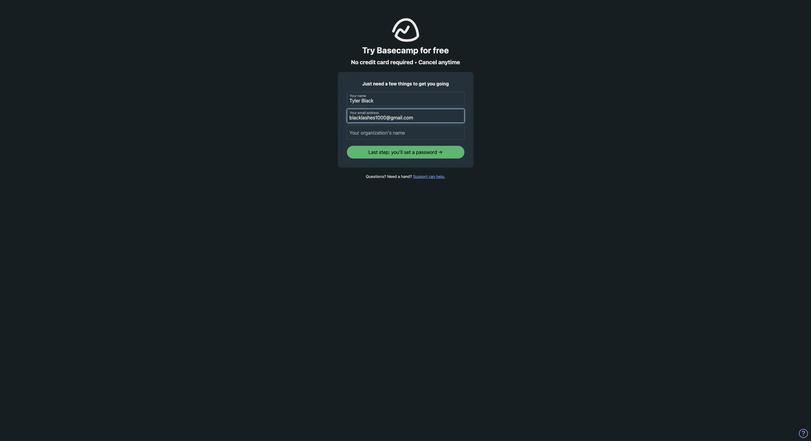 Task type: describe. For each thing, give the bounding box(es) containing it.
support can help. link
[[414, 175, 446, 179]]

a for hand?
[[398, 175, 400, 179]]

help.
[[437, 175, 446, 179]]

support
[[414, 175, 428, 179]]

required
[[391, 59, 414, 66]]

your name
[[350, 94, 366, 98]]

just need a few things to get you going
[[363, 81, 449, 86]]

credit
[[360, 59, 376, 66]]

•
[[415, 59, 418, 66]]

no credit card required • cancel anytime
[[351, 59, 461, 66]]

Your organization's name text field
[[347, 126, 465, 140]]

last
[[369, 150, 378, 155]]

questions?
[[366, 175, 386, 179]]

last step: you'll set a password →
[[369, 150, 443, 155]]

can
[[429, 175, 436, 179]]

need
[[373, 81, 384, 86]]

step:
[[379, 150, 390, 155]]

to
[[414, 81, 418, 86]]

hand?
[[401, 175, 412, 179]]

few
[[389, 81, 397, 86]]

set
[[404, 150, 411, 155]]

password
[[416, 150, 437, 155]]

free
[[433, 45, 449, 55]]



Task type: vqa. For each thing, say whether or not it's contained in the screenshot.
for
yes



Task type: locate. For each thing, give the bounding box(es) containing it.
2 horizontal spatial a
[[413, 150, 415, 155]]

0 horizontal spatial a
[[386, 81, 388, 86]]

anytime
[[439, 59, 461, 66]]

your for your name
[[350, 94, 357, 98]]

a left "few"
[[386, 81, 388, 86]]

need
[[388, 175, 397, 179]]

→
[[439, 150, 443, 155]]

card
[[377, 59, 389, 66]]

a inside button
[[413, 150, 415, 155]]

0 vertical spatial your
[[350, 94, 357, 98]]

0 vertical spatial a
[[386, 81, 388, 86]]

you'll
[[392, 150, 403, 155]]

1 your from the top
[[350, 94, 357, 98]]

Your name text field
[[347, 92, 465, 106]]

your email address
[[350, 111, 379, 115]]

1 vertical spatial a
[[413, 150, 415, 155]]

Your email address email field
[[347, 109, 465, 123]]

cancel
[[419, 59, 437, 66]]

your left email
[[350, 111, 357, 115]]

2 your from the top
[[350, 111, 357, 115]]

questions? need a hand? support can help.
[[366, 175, 446, 179]]

get
[[419, 81, 427, 86]]

email
[[358, 111, 366, 115]]

for
[[421, 45, 432, 55]]

a for few
[[386, 81, 388, 86]]

no
[[351, 59, 359, 66]]

your left name
[[350, 94, 357, 98]]

1 horizontal spatial a
[[398, 175, 400, 179]]

try
[[363, 45, 375, 55]]

going
[[437, 81, 449, 86]]

your
[[350, 94, 357, 98], [350, 111, 357, 115]]

a right need
[[398, 175, 400, 179]]

try basecamp for free
[[363, 45, 449, 55]]

2 vertical spatial a
[[398, 175, 400, 179]]

address
[[367, 111, 379, 115]]

things
[[398, 81, 412, 86]]

basecamp
[[377, 45, 419, 55]]

a right set
[[413, 150, 415, 155]]

name
[[358, 94, 366, 98]]

just
[[363, 81, 372, 86]]

last step: you'll set a password → button
[[347, 146, 465, 159]]

your for your email address
[[350, 111, 357, 115]]

1 vertical spatial your
[[350, 111, 357, 115]]

you
[[428, 81, 436, 86]]

a
[[386, 81, 388, 86], [413, 150, 415, 155], [398, 175, 400, 179]]



